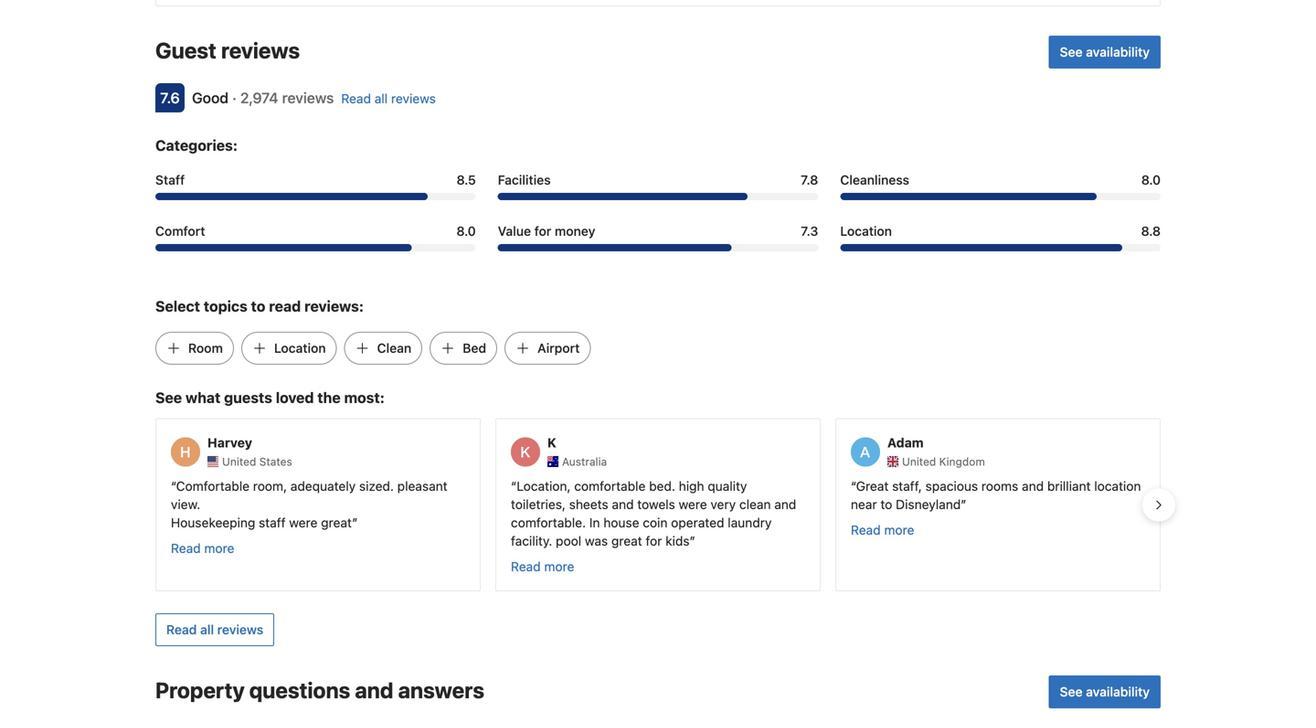 Task type: locate. For each thing, give the bounding box(es) containing it.
1 vertical spatial great
[[611, 533, 642, 548]]

pool
[[556, 533, 581, 548]]

kids
[[666, 533, 690, 548]]

guest
[[155, 37, 217, 63]]

2 vertical spatial see
[[1060, 684, 1083, 699]]

read for " comfortable room, adequately sized. pleasant view. housekeeping staff were great
[[171, 541, 201, 556]]

1 horizontal spatial read more button
[[511, 558, 574, 576]]

·
[[232, 89, 237, 106]]

read
[[341, 91, 371, 106], [851, 522, 881, 537], [171, 541, 201, 556], [511, 559, 541, 574], [166, 622, 197, 637]]

2 vertical spatial "
[[690, 533, 695, 548]]

all
[[375, 91, 388, 106], [200, 622, 214, 637]]

2,974
[[240, 89, 278, 106]]

and right clean
[[774, 497, 796, 512]]

room,
[[253, 478, 287, 494]]

location down cleanliness
[[840, 223, 892, 238]]

read more for " great staff, spacious rooms and brilliant location near to disneyland
[[851, 522, 914, 537]]

were right staff
[[289, 515, 318, 530]]

bed
[[463, 340, 486, 355]]

0 horizontal spatial read all reviews
[[166, 622, 263, 637]]

reviews
[[221, 37, 300, 63], [282, 89, 334, 106], [391, 91, 436, 106], [217, 622, 263, 637]]

0 horizontal spatial all
[[200, 622, 214, 637]]

read more button for " comfortable room, adequately sized. pleasant view. housekeeping staff were great
[[171, 539, 234, 558]]

sized.
[[359, 478, 394, 494]]

great down 'house'
[[611, 533, 642, 548]]

see availability
[[1060, 44, 1150, 59], [1060, 684, 1150, 699]]

see availability button
[[1049, 36, 1161, 68], [1049, 675, 1161, 708]]

0 horizontal spatial "
[[352, 515, 358, 530]]

read more for " comfortable room, adequately sized. pleasant view. housekeeping staff were great
[[171, 541, 234, 556]]

more down housekeeping
[[204, 541, 234, 556]]

disneyland
[[896, 497, 961, 512]]

reviews:
[[304, 297, 364, 315]]

8.8
[[1141, 223, 1161, 238]]

for
[[534, 223, 551, 238], [646, 533, 662, 548]]

location down read
[[274, 340, 326, 355]]

read more down near
[[851, 522, 914, 537]]

" inside the " location, comfortable bed. high quality toiletries, sheets and towels were very clean and comfortable. in house coin operated laundry facility. pool was great for kids
[[511, 478, 517, 494]]

1 vertical spatial to
[[881, 497, 892, 512]]

0 vertical spatial more
[[884, 522, 914, 537]]

this is a carousel with rotating slides. it displays featured reviews of the property. use next and previous buttons to navigate. region
[[141, 411, 1176, 599]]

read all reviews
[[341, 91, 436, 106], [166, 622, 263, 637]]

" great staff, spacious rooms and brilliant location near to disneyland
[[851, 478, 1141, 512]]

7.8
[[801, 172, 818, 187]]

" up the "toiletries,"
[[511, 478, 517, 494]]

0 vertical spatial 8.0
[[1141, 172, 1161, 187]]

and right rooms
[[1022, 478, 1044, 494]]

availability for property questions and answers
[[1086, 684, 1150, 699]]

were
[[679, 497, 707, 512], [289, 515, 318, 530]]

1 horizontal spatial for
[[646, 533, 662, 548]]

see what guests loved the most:
[[155, 389, 385, 406]]

facilities 7.8 meter
[[498, 193, 818, 200]]

all inside button
[[200, 622, 214, 637]]

australia
[[562, 455, 607, 468]]

united
[[222, 455, 256, 468], [902, 455, 936, 468]]

1 " from the left
[[171, 478, 176, 494]]

facilities
[[498, 172, 551, 187]]

0 horizontal spatial united
[[222, 455, 256, 468]]

0 horizontal spatial great
[[321, 515, 352, 530]]

1 vertical spatial see availability
[[1060, 684, 1150, 699]]

1 vertical spatial read more
[[171, 541, 234, 556]]

1 vertical spatial see availability button
[[1049, 675, 1161, 708]]

0 vertical spatial great
[[321, 515, 352, 530]]

operated
[[671, 515, 724, 530]]

2 horizontal spatial "
[[961, 497, 967, 512]]

0 vertical spatial "
[[961, 497, 967, 512]]

"
[[171, 478, 176, 494], [511, 478, 517, 494], [851, 478, 856, 494]]

great down adequately
[[321, 515, 352, 530]]

1 vertical spatial "
[[352, 515, 358, 530]]

" down adequately
[[352, 515, 358, 530]]

1 see availability button from the top
[[1049, 36, 1161, 68]]

more down pool
[[544, 559, 574, 574]]

united down adam
[[902, 455, 936, 468]]

"
[[961, 497, 967, 512], [352, 515, 358, 530], [690, 533, 695, 548]]

read more down housekeeping
[[171, 541, 234, 556]]

0 vertical spatial for
[[534, 223, 551, 238]]

1 horizontal spatial were
[[679, 497, 707, 512]]

8.0 for cleanliness
[[1141, 172, 1161, 187]]

united kingdom image
[[888, 456, 899, 467]]

see availability for property questions and answers
[[1060, 684, 1150, 699]]

read more button down facility.
[[511, 558, 574, 576]]

1 vertical spatial all
[[200, 622, 214, 637]]

clean
[[739, 497, 771, 512]]

0 vertical spatial see availability button
[[1049, 36, 1161, 68]]

for inside the " location, comfortable bed. high quality toiletries, sheets and towels were very clean and comfortable. in house coin operated laundry facility. pool was great for kids
[[646, 533, 662, 548]]

pleasant
[[397, 478, 448, 494]]

1 united from the left
[[222, 455, 256, 468]]

read more down facility.
[[511, 559, 574, 574]]

2 horizontal spatial "
[[851, 478, 856, 494]]

laundry
[[728, 515, 772, 530]]

review categories element
[[155, 134, 238, 156]]

2 see availability from the top
[[1060, 684, 1150, 699]]

" for were
[[690, 533, 695, 548]]

2 horizontal spatial read more button
[[851, 521, 914, 539]]

0 horizontal spatial more
[[204, 541, 234, 556]]

1 horizontal spatial more
[[544, 559, 574, 574]]

" down the spacious
[[961, 497, 967, 512]]

7.3
[[801, 223, 818, 238]]

2 horizontal spatial read more
[[851, 522, 914, 537]]

united for harvey
[[222, 455, 256, 468]]

1 horizontal spatial read more
[[511, 559, 574, 574]]

" down operated at right
[[690, 533, 695, 548]]

1 horizontal spatial "
[[690, 533, 695, 548]]

1 horizontal spatial 8.0
[[1141, 172, 1161, 187]]

2 see availability button from the top
[[1049, 675, 1161, 708]]

read
[[269, 297, 301, 315]]

in
[[589, 515, 600, 530]]

1 vertical spatial for
[[646, 533, 662, 548]]

see availability for guest reviews
[[1060, 44, 1150, 59]]

2 vertical spatial read more
[[511, 559, 574, 574]]

0 horizontal spatial were
[[289, 515, 318, 530]]

availability
[[1086, 44, 1150, 59], [1086, 684, 1150, 699]]

read more button down housekeeping
[[171, 539, 234, 558]]

1 vertical spatial location
[[274, 340, 326, 355]]

read more
[[851, 522, 914, 537], [171, 541, 234, 556], [511, 559, 574, 574]]

1 horizontal spatial read all reviews
[[341, 91, 436, 106]]

toiletries,
[[511, 497, 566, 512]]

0 vertical spatial were
[[679, 497, 707, 512]]

great
[[321, 515, 352, 530], [611, 533, 642, 548]]

1 vertical spatial availability
[[1086, 684, 1150, 699]]

" for disneyland
[[961, 497, 967, 512]]

0 vertical spatial location
[[840, 223, 892, 238]]

2 availability from the top
[[1086, 684, 1150, 699]]

to
[[251, 297, 265, 315], [881, 497, 892, 512]]

was
[[585, 533, 608, 548]]

8.0 for comfort
[[457, 223, 476, 238]]

1 vertical spatial read all reviews
[[166, 622, 263, 637]]

united kingdom
[[902, 455, 985, 468]]

read more for " location, comfortable bed. high quality toiletries, sheets and towels were very clean and comfortable. in house coin operated laundry facility. pool was great for kids
[[511, 559, 574, 574]]

adam
[[888, 435, 924, 450]]

facility.
[[511, 533, 552, 548]]

for right value
[[534, 223, 551, 238]]

1 see availability from the top
[[1060, 44, 1150, 59]]

and
[[1022, 478, 1044, 494], [612, 497, 634, 512], [774, 497, 796, 512], [355, 677, 393, 703]]

1 horizontal spatial great
[[611, 533, 642, 548]]

were inside " comfortable room, adequately sized. pleasant view. housekeeping staff were great
[[289, 515, 318, 530]]

2 united from the left
[[902, 455, 936, 468]]

select topics to read reviews:
[[155, 297, 364, 315]]

0 horizontal spatial read more button
[[171, 539, 234, 558]]

great
[[856, 478, 889, 494]]

staff
[[259, 515, 286, 530]]

8.0
[[1141, 172, 1161, 187], [457, 223, 476, 238]]

1 horizontal spatial all
[[375, 91, 388, 106]]

view.
[[171, 497, 200, 512]]

" up near
[[851, 478, 856, 494]]

location
[[840, 223, 892, 238], [274, 340, 326, 355]]

see availability button for property questions and answers
[[1049, 675, 1161, 708]]

select
[[155, 297, 200, 315]]

and up 'house'
[[612, 497, 634, 512]]

1 vertical spatial more
[[204, 541, 234, 556]]

1 horizontal spatial united
[[902, 455, 936, 468]]

more down disneyland
[[884, 522, 914, 537]]

staff 8.5 meter
[[155, 193, 476, 200]]

good · 2,974 reviews
[[192, 89, 334, 106]]

near
[[851, 497, 877, 512]]

2 vertical spatial more
[[544, 559, 574, 574]]

0 horizontal spatial location
[[274, 340, 326, 355]]

questions
[[249, 677, 350, 703]]

0 vertical spatial all
[[375, 91, 388, 106]]

the
[[317, 389, 341, 406]]

1 vertical spatial were
[[289, 515, 318, 530]]

0 horizontal spatial 8.0
[[457, 223, 476, 238]]

united for adam
[[902, 455, 936, 468]]

read for " great staff, spacious rooms and brilliant location near to disneyland
[[851, 522, 881, 537]]

" inside " great staff, spacious rooms and brilliant location near to disneyland
[[851, 478, 856, 494]]

see
[[1060, 44, 1083, 59], [155, 389, 182, 406], [1060, 684, 1083, 699]]

more for comfortable room, adequately sized. pleasant view. housekeeping staff were great
[[204, 541, 234, 556]]

8.0 left value
[[457, 223, 476, 238]]

k
[[548, 435, 556, 450]]

0 vertical spatial see
[[1060, 44, 1083, 59]]

more
[[884, 522, 914, 537], [204, 541, 234, 556], [544, 559, 574, 574]]

1 vertical spatial see
[[155, 389, 182, 406]]

see availability button for guest reviews
[[1049, 36, 1161, 68]]

0 vertical spatial read more
[[851, 522, 914, 537]]

high
[[679, 478, 704, 494]]

topics
[[204, 297, 248, 315]]

answers
[[398, 677, 484, 703]]

" for location,
[[511, 478, 517, 494]]

" up view.
[[171, 478, 176, 494]]

1 horizontal spatial "
[[511, 478, 517, 494]]

were down high
[[679, 497, 707, 512]]

0 horizontal spatial "
[[171, 478, 176, 494]]

read more button down near
[[851, 521, 914, 539]]

brilliant
[[1047, 478, 1091, 494]]

to right near
[[881, 497, 892, 512]]

read for " location, comfortable bed. high quality toiletries, sheets and towels were very clean and comfortable. in house coin operated laundry facility. pool was great for kids
[[511, 559, 541, 574]]

8.0 up the "8.8"
[[1141, 172, 1161, 187]]

2 horizontal spatial more
[[884, 522, 914, 537]]

to left read
[[251, 297, 265, 315]]

read more button
[[851, 521, 914, 539], [171, 539, 234, 558], [511, 558, 574, 576]]

united down harvey
[[222, 455, 256, 468]]

0 vertical spatial see availability
[[1060, 44, 1150, 59]]

housekeeping
[[171, 515, 255, 530]]

availability for guest reviews
[[1086, 44, 1150, 59]]

1 availability from the top
[[1086, 44, 1150, 59]]

1 horizontal spatial to
[[881, 497, 892, 512]]

for down coin
[[646, 533, 662, 548]]

0 horizontal spatial read more
[[171, 541, 234, 556]]

" inside " comfortable room, adequately sized. pleasant view. housekeeping staff were great
[[171, 478, 176, 494]]

" for great
[[851, 478, 856, 494]]

0 vertical spatial availability
[[1086, 44, 1150, 59]]

2 " from the left
[[511, 478, 517, 494]]

0 horizontal spatial to
[[251, 297, 265, 315]]

1 vertical spatial 8.0
[[457, 223, 476, 238]]

3 " from the left
[[851, 478, 856, 494]]



Task type: vqa. For each thing, say whether or not it's contained in the screenshot.
And in the " Great staff, spacious rooms and brilliant location near to Disneyland
yes



Task type: describe. For each thing, give the bounding box(es) containing it.
more for location, comfortable bed. high quality toiletries, sheets and towels were very clean and comfortable. in house coin operated laundry facility. pool was great for kids
[[544, 559, 574, 574]]

" comfortable room, adequately sized. pleasant view. housekeeping staff were great
[[171, 478, 448, 530]]

guest reviews
[[155, 37, 300, 63]]

location
[[1094, 478, 1141, 494]]

cleanliness 8.0 meter
[[840, 193, 1161, 200]]

good
[[192, 89, 229, 106]]

more for great staff, spacious rooms and brilliant location near to disneyland
[[884, 522, 914, 537]]

cleanliness
[[840, 172, 909, 187]]

comfortable
[[574, 478, 646, 494]]

0 vertical spatial to
[[251, 297, 265, 315]]

comfort 8.0 meter
[[155, 244, 476, 251]]

staff
[[155, 172, 185, 187]]

coin
[[643, 515, 668, 530]]

were inside the " location, comfortable bed. high quality toiletries, sheets and towels were very clean and comfortable. in house coin operated laundry facility. pool was great for kids
[[679, 497, 707, 512]]

" location, comfortable bed. high quality toiletries, sheets and towels were very clean and comfortable. in house coin operated laundry facility. pool was great for kids
[[511, 478, 796, 548]]

0 vertical spatial read all reviews
[[341, 91, 436, 106]]

value for money 7.3 meter
[[498, 244, 818, 251]]

clean
[[377, 340, 412, 355]]

adequately
[[291, 478, 356, 494]]

quality
[[708, 478, 747, 494]]

to inside " great staff, spacious rooms and brilliant location near to disneyland
[[881, 497, 892, 512]]

" for great
[[352, 515, 358, 530]]

airport
[[538, 340, 580, 355]]

money
[[555, 223, 595, 238]]

sheets
[[569, 497, 608, 512]]

room
[[188, 340, 223, 355]]

great inside the " location, comfortable bed. high quality toiletries, sheets and towels were very clean and comfortable. in house coin operated laundry facility. pool was great for kids
[[611, 533, 642, 548]]

0 horizontal spatial for
[[534, 223, 551, 238]]

value for money
[[498, 223, 595, 238]]

what
[[185, 389, 221, 406]]

and left answers
[[355, 677, 393, 703]]

7.6
[[160, 89, 180, 106]]

8.5
[[457, 172, 476, 187]]

rooms
[[982, 478, 1019, 494]]

most:
[[344, 389, 385, 406]]

spacious
[[926, 478, 978, 494]]

kingdom
[[939, 455, 985, 468]]

read all reviews inside button
[[166, 622, 263, 637]]

1 horizontal spatial location
[[840, 223, 892, 238]]

read more button for " great staff, spacious rooms and brilliant location near to disneyland
[[851, 521, 914, 539]]

location 8.8 meter
[[840, 244, 1161, 251]]

australia image
[[548, 456, 558, 467]]

see for guest reviews
[[1060, 44, 1083, 59]]

bed.
[[649, 478, 675, 494]]

reviews inside button
[[217, 622, 263, 637]]

value
[[498, 223, 531, 238]]

united states image
[[207, 456, 218, 467]]

comfortable
[[176, 478, 250, 494]]

very
[[711, 497, 736, 512]]

see for property questions and answers
[[1060, 684, 1083, 699]]

states
[[259, 455, 292, 468]]

house
[[604, 515, 639, 530]]

comfortable.
[[511, 515, 586, 530]]

property
[[155, 677, 245, 703]]

categories:
[[155, 137, 238, 154]]

comfort
[[155, 223, 205, 238]]

scored 7.6 element
[[155, 83, 185, 112]]

property questions and answers
[[155, 677, 484, 703]]

rated good element
[[192, 89, 229, 106]]

guest reviews element
[[155, 36, 1042, 65]]

staff,
[[892, 478, 922, 494]]

harvey
[[207, 435, 252, 450]]

loved
[[276, 389, 314, 406]]

towels
[[637, 497, 675, 512]]

location,
[[517, 478, 571, 494]]

united states
[[222, 455, 292, 468]]

read more button for " location, comfortable bed. high quality toiletries, sheets and towels were very clean and comfortable. in house coin operated laundry facility. pool was great for kids
[[511, 558, 574, 576]]

read inside button
[[166, 622, 197, 637]]

and inside " great staff, spacious rooms and brilliant location near to disneyland
[[1022, 478, 1044, 494]]

guests
[[224, 389, 272, 406]]

reviews inside "element"
[[221, 37, 300, 63]]

" for comfortable
[[171, 478, 176, 494]]

great inside " comfortable room, adequately sized. pleasant view. housekeeping staff were great
[[321, 515, 352, 530]]

read all reviews button
[[155, 613, 274, 646]]



